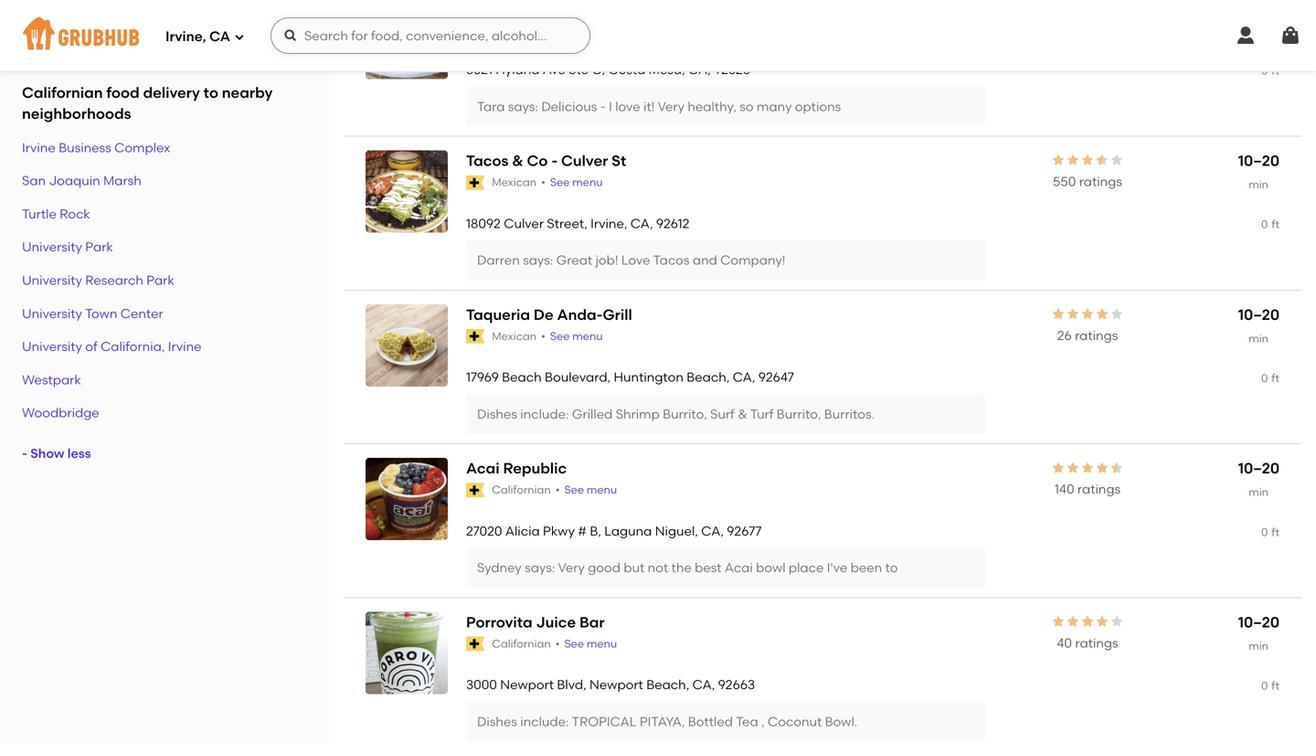 Task type: locate. For each thing, give the bounding box(es) containing it.
0 vertical spatial irvine
[[22, 140, 56, 155]]

2 mexican • see menu from the top
[[492, 329, 603, 343]]

2 university from the top
[[22, 272, 82, 288]]

university town center link
[[22, 306, 163, 321]]

1 0 from the top
[[1261, 64, 1268, 77]]

irvine, left 'ca'
[[165, 28, 206, 45]]

2 ft from the top
[[1272, 218, 1280, 231]]

0 vertical spatial park
[[85, 239, 113, 255]]

very left "good"
[[558, 560, 585, 575]]

says:
[[508, 98, 538, 114], [523, 252, 553, 268], [525, 560, 555, 575]]

dishes down '3000'
[[477, 714, 517, 729]]

4 ft from the top
[[1272, 525, 1280, 539]]

2 vertical spatial -
[[22, 445, 27, 461]]

ratings for anda-
[[1075, 327, 1118, 343]]

ca, left 92677
[[701, 523, 724, 539]]

see down 'taqueria de anda-grill'
[[550, 329, 570, 343]]

park up center
[[146, 272, 174, 288]]

culver
[[561, 152, 608, 170], [504, 215, 544, 231]]

street,
[[547, 215, 587, 231]]

2 mexican from the top
[[492, 329, 537, 343]]

include: down beach
[[520, 406, 569, 422]]

min 0 ft
[[1249, 24, 1280, 77]]

irvine right "california,"
[[168, 339, 202, 354]]

svg image
[[283, 28, 298, 43]]

1 vertical spatial beach,
[[646, 677, 689, 692]]

dishes down 17969
[[477, 406, 517, 422]]

2 10–20 from the top
[[1238, 306, 1280, 323]]

porrovita juice bar link
[[466, 612, 813, 632]]

star icon image
[[1051, 153, 1066, 167], [1066, 153, 1080, 167], [1080, 153, 1095, 167], [1095, 153, 1110, 167], [1095, 153, 1110, 167], [1110, 153, 1124, 167], [1051, 307, 1066, 321], [1066, 307, 1080, 321], [1080, 307, 1095, 321], [1095, 307, 1110, 321], [1110, 307, 1124, 321], [1051, 460, 1066, 475], [1066, 460, 1080, 475], [1080, 460, 1095, 475], [1095, 460, 1110, 475], [1110, 460, 1124, 475], [1110, 460, 1124, 475], [1051, 614, 1066, 629], [1066, 614, 1080, 629], [1080, 614, 1095, 629], [1095, 614, 1110, 629], [1110, 614, 1124, 629]]

1 horizontal spatial &
[[738, 406, 747, 422]]

see for acai
[[564, 483, 584, 496]]

0 ft
[[1261, 218, 1280, 231], [1261, 371, 1280, 385], [1261, 525, 1280, 539], [1261, 679, 1280, 692]]

3 10–20 min from the top
[[1238, 459, 1280, 499]]

see down "bar"
[[564, 637, 584, 650]]

neighborhoods
[[22, 104, 131, 122]]

main navigation navigation
[[0, 0, 1316, 71]]

culver right '18092'
[[504, 215, 544, 231]]

porrovita juice bar
[[466, 613, 605, 631]]

2 min from the top
[[1249, 178, 1269, 191]]

1 subscription pass image from the top
[[466, 175, 485, 190]]

bowl
[[756, 560, 786, 575]]

beach, up surf
[[687, 369, 730, 385]]

• down "juice"
[[555, 637, 560, 650]]

- right co
[[551, 152, 558, 170]]

irvine up san
[[22, 140, 56, 155]]

university down university park link
[[22, 272, 82, 288]]

de
[[534, 306, 554, 323]]

beach, up dishes include: tropical pitaya, bottled tea , coconut bowl.
[[646, 677, 689, 692]]

10–20
[[1238, 152, 1280, 170], [1238, 306, 1280, 323], [1238, 459, 1280, 477], [1238, 613, 1280, 631]]

18092 culver street, irvine, ca, 92612
[[466, 215, 690, 231]]

1 vertical spatial says:
[[523, 252, 553, 268]]

0 vertical spatial acai
[[466, 459, 500, 477]]

ft inside min 0 ft
[[1272, 64, 1280, 77]]

beach, for taqueria de anda-grill
[[687, 369, 730, 385]]

2 newport from the left
[[590, 677, 643, 692]]

svg image
[[1235, 25, 1257, 47], [1280, 25, 1301, 47], [234, 32, 245, 42]]

0 vertical spatial to
[[203, 84, 218, 102]]

2 horizontal spatial svg image
[[1280, 25, 1301, 47]]

3 0 from the top
[[1261, 371, 1268, 385]]

5 0 from the top
[[1261, 679, 1268, 692]]

subscription pass image left the salad
[[466, 21, 485, 36]]

it!
[[643, 98, 655, 114]]

ca, right the mesa,
[[688, 62, 711, 77]]

26
[[1057, 327, 1072, 343]]

tacos left and
[[653, 252, 690, 268]]

says: right tara
[[508, 98, 538, 114]]

- left i
[[600, 98, 606, 114]]

1 vertical spatial &
[[738, 406, 747, 422]]

0 vertical spatial californian
[[22, 84, 103, 102]]

see up #
[[564, 483, 584, 496]]

less
[[67, 445, 91, 461]]

food
[[106, 84, 140, 102]]

4 0 ft from the top
[[1261, 679, 1280, 692]]

californian • see menu down "republic"
[[492, 483, 617, 496]]

0 vertical spatial californian • see menu
[[492, 483, 617, 496]]

see menu link down tacos & co - culver st
[[550, 175, 603, 191]]

10–20 min
[[1238, 152, 1280, 191], [1238, 306, 1280, 345], [1238, 459, 1280, 499], [1238, 613, 1280, 653]]

2 vertical spatial californian
[[492, 637, 551, 650]]

1 vertical spatial include:
[[520, 714, 569, 729]]

mexican down the taqueria
[[492, 329, 537, 343]]

very right it! at the top left of the page
[[658, 98, 685, 114]]

see menu link down anda-
[[550, 328, 603, 344]]

3 min from the top
[[1249, 332, 1269, 345]]

include: down blvd, at the left
[[520, 714, 569, 729]]

1 10–20 from the top
[[1238, 152, 1280, 170]]

1 horizontal spatial newport
[[590, 677, 643, 692]]

92677
[[727, 523, 762, 539]]

1 horizontal spatial very
[[658, 98, 685, 114]]

university left town
[[22, 306, 82, 321]]

ratings right 140
[[1077, 481, 1121, 497]]

4 10–20 min from the top
[[1238, 613, 1280, 653]]

0 vertical spatial subscription pass image
[[466, 175, 485, 190]]

acai left "republic"
[[466, 459, 500, 477]]

dishes
[[477, 406, 517, 422], [477, 714, 517, 729]]

mexican • see menu for anda-
[[492, 329, 603, 343]]

4 0 from the top
[[1261, 525, 1268, 539]]

mexican
[[492, 176, 537, 189], [492, 329, 537, 343]]

darren says: great job! love tacos and company!
[[477, 252, 786, 268]]

2 burrito, from the left
[[777, 406, 821, 422]]

more
[[59, 29, 91, 44]]

1 burrito, from the left
[[663, 406, 707, 422]]

of
[[85, 339, 98, 354]]

culver left st
[[561, 152, 608, 170]]

2 0 from the top
[[1261, 218, 1268, 231]]

subscription pass image
[[466, 21, 485, 36], [466, 329, 485, 344], [466, 637, 485, 651]]

tacos & co - culver st delivery image
[[366, 150, 448, 233]]

subscription pass image up '18092'
[[466, 175, 485, 190]]

0 horizontal spatial very
[[558, 560, 585, 575]]

3 subscription pass image from the top
[[466, 637, 485, 651]]

says: right sydney
[[525, 560, 555, 575]]

1 mexican from the top
[[492, 176, 537, 189]]

burrito, right turf
[[777, 406, 821, 422]]

92612
[[656, 215, 690, 231]]

see right +
[[33, 29, 56, 44]]

• for juice
[[555, 637, 560, 650]]

tacos inside tacos & co - culver st link
[[466, 152, 509, 170]]

subscription pass image
[[466, 175, 485, 190], [466, 483, 485, 498]]

1 min from the top
[[1249, 24, 1269, 37]]

1 vertical spatial to
[[885, 560, 898, 575]]

acai republic delivery image
[[366, 458, 448, 540]]

10–20 min for anda-
[[1238, 306, 1280, 345]]

1 horizontal spatial irvine,
[[590, 215, 627, 231]]

5 ft from the top
[[1272, 679, 1280, 692]]

californian for acai
[[492, 483, 551, 496]]

university up westpark link on the left bottom of the page
[[22, 339, 82, 354]]

1 vertical spatial tacos
[[653, 252, 690, 268]]

co
[[527, 152, 548, 170]]

greenleaf kitchen and cocktails - soco delivery image
[[366, 0, 448, 79]]

1 vertical spatial irvine,
[[590, 215, 627, 231]]

• down tacos & co - culver st
[[541, 176, 545, 189]]

• down de
[[541, 329, 545, 343]]

2 californian • see menu from the top
[[492, 637, 617, 650]]

2 subscription pass image from the top
[[466, 483, 485, 498]]

0 horizontal spatial acai
[[466, 459, 500, 477]]

ratings right 26
[[1075, 327, 1118, 343]]

0 horizontal spatial svg image
[[234, 32, 245, 42]]

1 0 ft from the top
[[1261, 218, 1280, 231]]

1 californian • see menu from the top
[[492, 483, 617, 496]]

menu down "bar"
[[587, 637, 617, 650]]

1 dishes from the top
[[477, 406, 517, 422]]

see down tacos & co - culver st
[[550, 176, 570, 189]]

min for bar
[[1249, 639, 1269, 653]]

to
[[203, 84, 218, 102], [885, 560, 898, 575]]

include: for juice
[[520, 714, 569, 729]]

1 university from the top
[[22, 239, 82, 255]]

4 10–20 from the top
[[1238, 613, 1280, 631]]

550
[[1053, 174, 1076, 189]]

san joaquin marsh
[[22, 173, 141, 188]]

0 horizontal spatial -
[[22, 445, 27, 461]]

subscription pass image down the taqueria
[[466, 329, 485, 344]]

- for culver
[[551, 152, 558, 170]]

5 min from the top
[[1249, 639, 1269, 653]]

1 horizontal spatial tacos
[[653, 252, 690, 268]]

mexican • see menu down tacos & co - culver st
[[492, 176, 603, 189]]

see menu link down "bar"
[[564, 636, 617, 652]]

2 10–20 min from the top
[[1238, 306, 1280, 345]]

taqueria de anda-grill delivery image
[[366, 304, 448, 386]]

see menu link for republic
[[564, 482, 617, 498]]

californian • see menu for republic
[[492, 483, 617, 496]]

see for taqueria
[[550, 329, 570, 343]]

californian
[[22, 84, 103, 102], [492, 483, 551, 496], [492, 637, 551, 650]]

min for co
[[1249, 178, 1269, 191]]

2 horizontal spatial -
[[600, 98, 606, 114]]

so
[[740, 98, 754, 114]]

1 horizontal spatial to
[[885, 560, 898, 575]]

1 vertical spatial dishes
[[477, 714, 517, 729]]

blvd,
[[557, 677, 586, 692]]

0 horizontal spatial irvine,
[[165, 28, 206, 45]]

4 university from the top
[[22, 339, 82, 354]]

rock
[[60, 206, 90, 222]]

1 vertical spatial subscription pass image
[[466, 329, 485, 344]]

• for &
[[541, 176, 545, 189]]

2 subscription pass image from the top
[[466, 329, 485, 344]]

woodbridge link
[[22, 405, 99, 421]]

0 vertical spatial irvine,
[[165, 28, 206, 45]]

to right been
[[885, 560, 898, 575]]

menu
[[558, 22, 589, 35], [572, 176, 603, 189], [572, 329, 603, 343], [587, 483, 617, 496], [587, 637, 617, 650]]

says: left great
[[523, 252, 553, 268]]

dishes include: tropical pitaya, bottled tea , coconut bowl.
[[477, 714, 857, 729]]

university down the turtle rock
[[22, 239, 82, 255]]

see menu link up 'b,'
[[564, 482, 617, 498]]

& left co
[[512, 152, 523, 170]]

1 vertical spatial mexican • see menu
[[492, 329, 603, 343]]

tacos & co - culver st
[[466, 152, 626, 170]]

mexican • see menu down 'taqueria de anda-grill'
[[492, 329, 603, 343]]

newport up the tropical
[[590, 677, 643, 692]]

mexican down co
[[492, 176, 537, 189]]

ratings right 40
[[1075, 635, 1118, 651]]

- left "show"
[[22, 445, 27, 461]]

1 vertical spatial californian
[[492, 483, 551, 496]]

0 vertical spatial culver
[[561, 152, 608, 170]]

min
[[1249, 24, 1269, 37], [1249, 178, 1269, 191], [1249, 332, 1269, 345], [1249, 485, 1269, 499], [1249, 639, 1269, 653]]

0 vertical spatial tacos
[[466, 152, 509, 170]]

1 horizontal spatial park
[[146, 272, 174, 288]]

1 vertical spatial acai
[[725, 560, 753, 575]]

park up university research park
[[85, 239, 113, 255]]

burrito, left surf
[[663, 406, 707, 422]]

0 vertical spatial mexican • see menu
[[492, 176, 603, 189]]

1 vertical spatial irvine
[[168, 339, 202, 354]]

dishes include: grilled shrimp burrito, surf & turf burrito, burritos.
[[477, 406, 875, 422]]

1 ft from the top
[[1272, 64, 1280, 77]]

californian • see menu for juice
[[492, 637, 617, 650]]

0 vertical spatial mexican
[[492, 176, 537, 189]]

1 mexican • see menu from the top
[[492, 176, 603, 189]]

great
[[556, 252, 592, 268]]

c,
[[592, 62, 605, 77]]

0 horizontal spatial newport
[[500, 677, 554, 692]]

0 horizontal spatial to
[[203, 84, 218, 102]]

2 0 ft from the top
[[1261, 371, 1280, 385]]

1 vertical spatial -
[[551, 152, 558, 170]]

0 vertical spatial dishes
[[477, 406, 517, 422]]

ca, left 92663 at the bottom of the page
[[692, 677, 715, 692]]

university research park
[[22, 272, 174, 288]]

subscription pass image for porrovita juice bar
[[466, 637, 485, 651]]

research
[[85, 272, 143, 288]]

niguel,
[[655, 523, 698, 539]]

says: for &
[[523, 252, 553, 268]]

2 include: from the top
[[520, 714, 569, 729]]

-
[[600, 98, 606, 114], [551, 152, 558, 170], [22, 445, 27, 461]]

bowl.
[[825, 714, 857, 729]]

26 ratings
[[1057, 327, 1118, 343]]

beach
[[502, 369, 542, 385]]

0 horizontal spatial tacos
[[466, 152, 509, 170]]

newport
[[500, 677, 554, 692], [590, 677, 643, 692]]

pkwy
[[543, 523, 575, 539]]

10–20 for anda-
[[1238, 306, 1280, 323]]

0 vertical spatial beach,
[[687, 369, 730, 385]]

irvine, inside main navigation navigation
[[165, 28, 206, 45]]

40 ratings
[[1057, 635, 1118, 651]]

menu for juice
[[587, 637, 617, 650]]

subscription pass image down porrovita
[[466, 637, 485, 651]]

business
[[59, 140, 111, 155]]

californian down "porrovita juice bar"
[[492, 637, 551, 650]]

menu up 'b,'
[[587, 483, 617, 496]]

1 horizontal spatial irvine
[[168, 339, 202, 354]]

beach, for porrovita juice bar
[[646, 677, 689, 692]]

menu up 18092 culver street, irvine, ca, 92612
[[572, 176, 603, 189]]

1 vertical spatial culver
[[504, 215, 544, 231]]

10–20 min for bar
[[1238, 613, 1280, 653]]

1 vertical spatial subscription pass image
[[466, 483, 485, 498]]

0 vertical spatial include:
[[520, 406, 569, 422]]

californian up neighborhoods
[[22, 84, 103, 102]]

californian down the acai republic
[[492, 483, 551, 496]]

• right the salad
[[527, 22, 532, 35]]

ratings right the 550
[[1079, 174, 1122, 189]]

92663
[[718, 677, 755, 692]]

irvine, up the job!
[[590, 215, 627, 231]]

shrimp
[[616, 406, 660, 422]]

to left nearby
[[203, 84, 218, 102]]

bottled
[[688, 714, 733, 729]]

• down "republic"
[[555, 483, 560, 496]]

2 vertical spatial subscription pass image
[[466, 637, 485, 651]]

0 vertical spatial subscription pass image
[[466, 21, 485, 36]]

2 dishes from the top
[[477, 714, 517, 729]]

subscription pass image up 27020
[[466, 483, 485, 498]]

tacos left co
[[466, 152, 509, 170]]

1 vertical spatial californian • see menu
[[492, 637, 617, 650]]

0 vertical spatial -
[[600, 98, 606, 114]]

not
[[648, 560, 668, 575]]

0 horizontal spatial burrito,
[[663, 406, 707, 422]]

1 horizontal spatial svg image
[[1235, 25, 1257, 47]]

ratings
[[1079, 174, 1122, 189], [1075, 327, 1118, 343], [1077, 481, 1121, 497], [1075, 635, 1118, 651]]

3 ft from the top
[[1272, 371, 1280, 385]]

1 include: from the top
[[520, 406, 569, 422]]

2 vertical spatial says:
[[525, 560, 555, 575]]

see for tacos
[[550, 176, 570, 189]]

1 horizontal spatial burrito,
[[777, 406, 821, 422]]

0 vertical spatial &
[[512, 152, 523, 170]]

tacos & co - culver st link
[[466, 150, 813, 171]]

mesa,
[[649, 62, 685, 77]]

1 horizontal spatial -
[[551, 152, 558, 170]]

show
[[30, 445, 64, 461]]

californian • see menu down "juice"
[[492, 637, 617, 650]]

3 university from the top
[[22, 306, 82, 321]]

1 10–20 min from the top
[[1238, 152, 1280, 191]]

menu down anda-
[[572, 329, 603, 343]]

17969 beach boulevard, huntington beach, ca, 92647
[[466, 369, 794, 385]]

newport left blvd, at the left
[[500, 677, 554, 692]]

,
[[761, 714, 765, 729]]

porrovita
[[466, 613, 533, 631]]

& left turf
[[738, 406, 747, 422]]

center
[[120, 306, 163, 321]]

- show less
[[22, 445, 91, 461]]

1 vertical spatial mexican
[[492, 329, 537, 343]]

acai right best
[[725, 560, 753, 575]]



Task type: vqa. For each thing, say whether or not it's contained in the screenshot.
• related to Republic
yes



Task type: describe. For each thing, give the bounding box(es) containing it.
27020 alicia pkwy # b, laguna niguel, ca, 92677
[[466, 523, 762, 539]]

acai republic
[[466, 459, 567, 477]]

0 ft for co
[[1261, 218, 1280, 231]]

turtle
[[22, 206, 57, 222]]

republic
[[503, 459, 567, 477]]

but
[[624, 560, 645, 575]]

san joaquin marsh link
[[22, 173, 141, 188]]

140 ratings
[[1055, 481, 1121, 497]]

0 vertical spatial very
[[658, 98, 685, 114]]

to inside "californian food delivery to nearby neighborhoods"
[[203, 84, 218, 102]]

university for university of california, irvine
[[22, 339, 82, 354]]

many
[[757, 98, 792, 114]]

tea
[[736, 714, 758, 729]]

0 horizontal spatial &
[[512, 152, 523, 170]]

dishes for porrovita juice bar
[[477, 714, 517, 729]]

3321
[[466, 62, 493, 77]]

tropical
[[572, 714, 637, 729]]

porrovita juice bar delivery image
[[366, 612, 448, 694]]

westpark
[[22, 372, 81, 387]]

mexican for taqueria
[[492, 329, 537, 343]]

min for anda-
[[1249, 332, 1269, 345]]

ste
[[569, 62, 589, 77]]

surf
[[710, 406, 735, 422]]

salad
[[492, 22, 523, 35]]

+ see more button
[[22, 20, 91, 53]]

92647
[[758, 369, 794, 385]]

grill
[[603, 306, 632, 323]]

0 ft for bar
[[1261, 679, 1280, 692]]

job!
[[595, 252, 618, 268]]

costa
[[608, 62, 646, 77]]

0 for co
[[1261, 218, 1268, 231]]

town
[[85, 306, 117, 321]]

0 for bar
[[1261, 679, 1268, 692]]

delivery
[[143, 84, 200, 102]]

university research park link
[[22, 272, 174, 288]]

17969
[[466, 369, 499, 385]]

love
[[615, 98, 640, 114]]

taqueria de anda-grill
[[466, 306, 632, 323]]

see for porrovita
[[564, 637, 584, 650]]

27020
[[466, 523, 502, 539]]

• for republic
[[555, 483, 560, 496]]

1 vertical spatial very
[[558, 560, 585, 575]]

10–20 for co
[[1238, 152, 1280, 170]]

0 for anda-
[[1261, 371, 1268, 385]]

place
[[789, 560, 824, 575]]

10–20 for bar
[[1238, 613, 1280, 631]]

ratings for bar
[[1075, 635, 1118, 651]]

18092
[[466, 215, 501, 231]]

complex
[[114, 140, 170, 155]]

university park link
[[22, 239, 113, 255]]

menu for de
[[572, 329, 603, 343]]

subscription pass image for taqueria de anda-grill
[[466, 329, 485, 344]]

see inside "button"
[[33, 29, 56, 44]]

san
[[22, 173, 46, 188]]

company!
[[720, 252, 786, 268]]

1 subscription pass image from the top
[[466, 21, 485, 36]]

Search for food, convenience, alcohol... search field
[[270, 17, 590, 54]]

10–20 min for co
[[1238, 152, 1280, 191]]

laguna
[[604, 523, 652, 539]]

40
[[1057, 635, 1072, 651]]

0 horizontal spatial park
[[85, 239, 113, 255]]

boulevard,
[[545, 369, 611, 385]]

1 horizontal spatial acai
[[725, 560, 753, 575]]

0 inside min 0 ft
[[1261, 64, 1268, 77]]

salad • see menu
[[492, 22, 589, 35]]

university town center
[[22, 306, 163, 321]]

st
[[612, 152, 626, 170]]

- for i
[[600, 98, 606, 114]]

see right the salad
[[536, 22, 556, 35]]

grilled
[[572, 406, 613, 422]]

ca
[[209, 28, 230, 45]]

0 horizontal spatial culver
[[504, 215, 544, 231]]

acai republic link
[[466, 458, 813, 479]]

says: for republic
[[525, 560, 555, 575]]

love
[[621, 252, 650, 268]]

joaquin
[[49, 173, 100, 188]]

#
[[578, 523, 587, 539]]

see menu link for de
[[550, 328, 603, 344]]

sydney says: very good but not the best acai bowl place i've been to
[[477, 560, 898, 575]]

ft for bar
[[1272, 679, 1280, 692]]

irvine business complex
[[22, 140, 170, 155]]

- inside button
[[22, 445, 27, 461]]

dishes for taqueria de anda-grill
[[477, 406, 517, 422]]

see menu link for juice
[[564, 636, 617, 652]]

good
[[588, 560, 621, 575]]

best
[[695, 560, 722, 575]]

0 vertical spatial says:
[[508, 98, 538, 114]]

see menu link up ave
[[536, 21, 589, 37]]

university for university park
[[22, 239, 82, 255]]

huntington
[[614, 369, 684, 385]]

ca, left 92647
[[733, 369, 755, 385]]

3000
[[466, 677, 497, 692]]

0 horizontal spatial irvine
[[22, 140, 56, 155]]

californian inside "californian food delivery to nearby neighborhoods"
[[22, 84, 103, 102]]

healthy,
[[688, 98, 737, 114]]

i've
[[827, 560, 847, 575]]

tara says: delicious - i love it! very healthy, so many options
[[477, 98, 841, 114]]

bar
[[579, 613, 605, 631]]

californian for porrovita
[[492, 637, 551, 650]]

3 0 ft from the top
[[1261, 525, 1280, 539]]

see menu link for &
[[550, 175, 603, 191]]

+
[[22, 29, 30, 44]]

tara
[[477, 98, 505, 114]]

subscription pass image for acai republic
[[466, 483, 485, 498]]

1 newport from the left
[[500, 677, 554, 692]]

westpark link
[[22, 372, 81, 387]]

include: for de
[[520, 406, 569, 422]]

0 ft for anda-
[[1261, 371, 1280, 385]]

92626
[[714, 62, 750, 77]]

1 horizontal spatial culver
[[561, 152, 608, 170]]

1 vertical spatial park
[[146, 272, 174, 288]]

university park
[[22, 239, 113, 255]]

university for university town center
[[22, 306, 82, 321]]

anda-
[[557, 306, 603, 323]]

turf
[[750, 406, 774, 422]]

ave
[[543, 62, 566, 77]]

ratings for co
[[1079, 174, 1122, 189]]

ft for anda-
[[1272, 371, 1280, 385]]

mexican • see menu for co
[[492, 176, 603, 189]]

university for university research park
[[22, 272, 82, 288]]

pitaya,
[[640, 714, 685, 729]]

ft for co
[[1272, 218, 1280, 231]]

burritos.
[[824, 406, 875, 422]]

mexican for tacos
[[492, 176, 537, 189]]

irvine business complex link
[[22, 140, 170, 155]]

menu for republic
[[587, 483, 617, 496]]

californian food delivery to nearby neighborhoods
[[22, 84, 273, 122]]

darren
[[477, 252, 520, 268]]

- show less button
[[22, 437, 91, 470]]

juice
[[536, 613, 576, 631]]

4 min from the top
[[1249, 485, 1269, 499]]

ca, left the 92612
[[630, 215, 653, 231]]

alicia
[[505, 523, 540, 539]]

menu for &
[[572, 176, 603, 189]]

min inside min 0 ft
[[1249, 24, 1269, 37]]

taqueria
[[466, 306, 530, 323]]

delicious
[[541, 98, 597, 114]]

subscription pass image for tacos & co - culver st
[[466, 175, 485, 190]]

menu up ste
[[558, 22, 589, 35]]

turtle rock link
[[22, 206, 90, 222]]

3 10–20 from the top
[[1238, 459, 1280, 477]]

been
[[851, 560, 882, 575]]

• for de
[[541, 329, 545, 343]]



